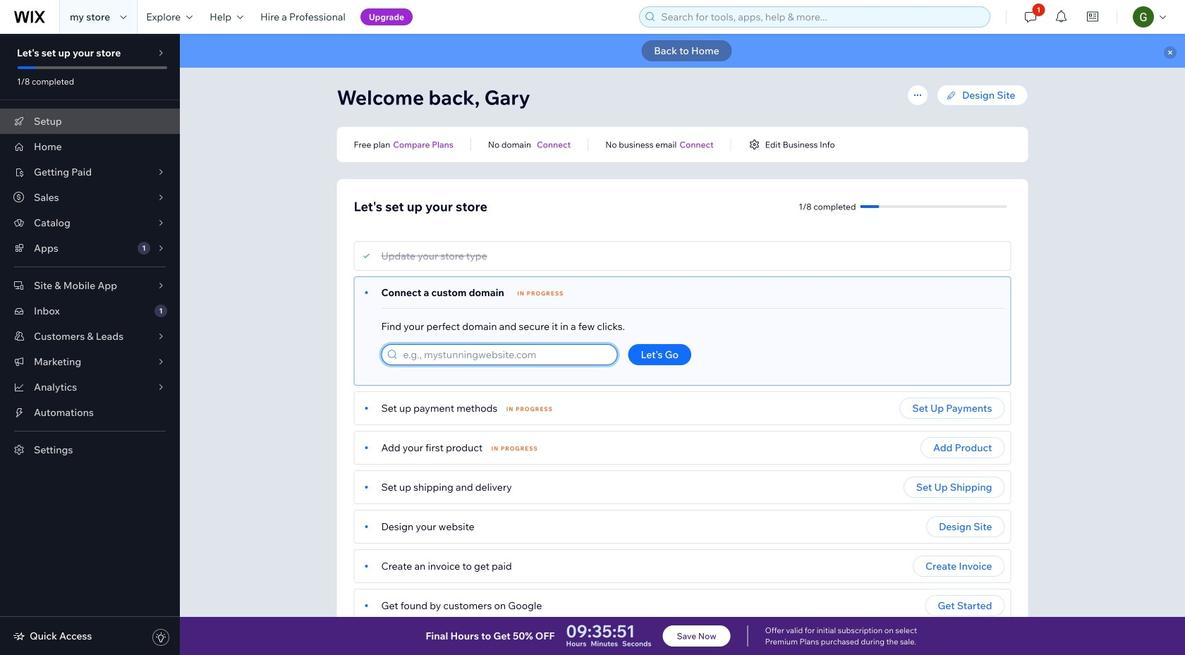 Task type: locate. For each thing, give the bounding box(es) containing it.
e.g., mystunningwebsite.com field
[[399, 345, 613, 365]]

alert
[[180, 34, 1185, 68]]



Task type: vqa. For each thing, say whether or not it's contained in the screenshot.
"buttons"
no



Task type: describe. For each thing, give the bounding box(es) containing it.
Search for tools, apps, help & more... field
[[657, 7, 986, 27]]

sidebar element
[[0, 34, 180, 655]]



